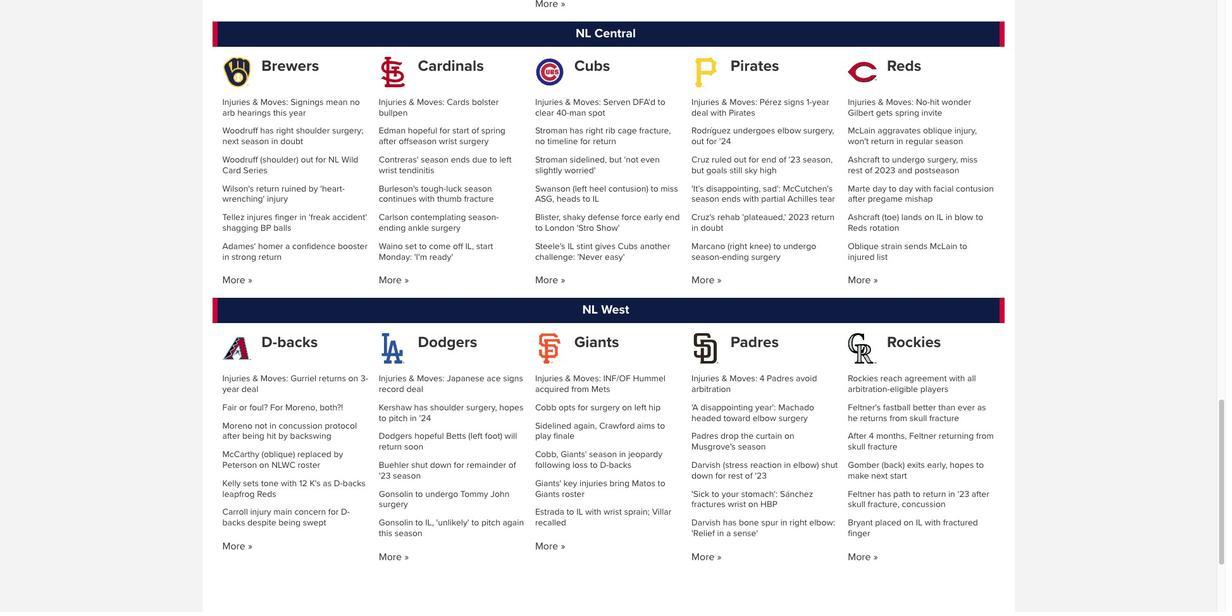 Task type: locate. For each thing, give the bounding box(es) containing it.
season inside burleson's tough-luck season continues with thumb fracture
[[465, 183, 492, 194]]

surgery, up the facial
[[928, 155, 959, 165]]

gonsolin to il, 'unlikely' to pitch again this season
[[379, 518, 524, 539]]

san diego padres logo image
[[692, 334, 721, 364]]

roster up "12"
[[298, 460, 320, 471]]

sad':
[[763, 183, 781, 194]]

& for pirates
[[722, 97, 728, 108]]

1 vertical spatial a
[[727, 529, 731, 539]]

out for pirates
[[734, 155, 747, 165]]

1 horizontal spatial hopes
[[950, 460, 975, 471]]

0 horizontal spatial year
[[223, 384, 239, 395]]

for right swept
[[328, 507, 339, 518]]

d- right swept
[[341, 507, 350, 518]]

gonsolin to undergo tommy john surgery
[[379, 489, 510, 510]]

nl left west
[[583, 303, 598, 318]]

agreement
[[905, 374, 947, 384]]

in left regular
[[897, 136, 904, 147]]

rest inside ashcraft to undergo surgery, miss rest of 2023 and postseason
[[848, 165, 863, 176]]

for inside the woodruff (shoulder) out for nl wild card series
[[316, 155, 326, 165]]

ankle
[[408, 223, 429, 234]]

has down hearings
[[260, 126, 274, 136]]

serven
[[604, 97, 631, 108]]

0 horizontal spatial mclain
[[848, 126, 876, 136]]

backs right k's
[[343, 478, 366, 489]]

more link for cardinals
[[379, 274, 409, 287]]

sets
[[243, 478, 259, 489]]

injuries & moves: japanese ace signs record deal
[[379, 374, 524, 395]]

to inside cobb, giants' season in jeopardy following loss to d-backs
[[590, 460, 598, 471]]

ruled
[[712, 155, 732, 165]]

hit inside moreno not in concussion protocol after being hit by backswing
[[267, 431, 276, 442]]

0 vertical spatial miss
[[961, 155, 978, 165]]

moves: up disappointing
[[730, 374, 758, 384]]

with down feltner has path to return in '23 after skull fracture, concussion
[[925, 518, 941, 529]]

achilles
[[788, 194, 818, 205]]

by for brewers
[[309, 183, 318, 194]]

pirates up pérez
[[731, 57, 780, 75]]

2 stroman from the top
[[535, 155, 568, 165]]

2 horizontal spatial undergo
[[893, 155, 926, 165]]

1 vertical spatial shoulder
[[430, 402, 464, 413]]

fastball
[[884, 402, 911, 413]]

padres for padres drop the curtain on musgrove's season
[[692, 431, 719, 442]]

& for padres
[[722, 374, 728, 384]]

surgery, inside rodríguez undergoes elbow surgery, out for '24
[[804, 126, 835, 136]]

'sick to your stomach': sánchez fractures wrist on hbp link
[[692, 489, 814, 510]]

1 woodruff from the top
[[223, 126, 258, 136]]

0 horizontal spatial elbow
[[753, 413, 777, 424]]

shaky
[[563, 212, 586, 223]]

injuries & moves: pérez signs 1-year deal with pirates
[[692, 97, 830, 118]]

signs inside injuries & moves: japanese ace signs record deal
[[503, 374, 524, 384]]

to inside estrada to il with wrist sprain; villar recalled
[[567, 507, 575, 518]]

worried'
[[565, 165, 596, 176]]

hit inside 'injuries & moves: no-hit wonder gilbert gets spring invite'
[[931, 97, 940, 108]]

padres inside the padres drop the curtain on musgrove's season
[[692, 431, 719, 442]]

0 vertical spatial 2023
[[875, 165, 896, 176]]

0 horizontal spatial dodgers
[[379, 431, 412, 442]]

down down dodgers hopeful betts (left foot) will return soon
[[430, 460, 452, 471]]

marte day to day with facial contusion after pregame mishap link
[[848, 183, 994, 205]]

0 horizontal spatial start
[[453, 126, 470, 136]]

0 vertical spatial from
[[572, 384, 589, 395]]

1 horizontal spatial cubs
[[618, 241, 638, 252]]

in up marcano
[[692, 223, 699, 234]]

to left london
[[535, 223, 543, 234]]

1 ashcraft from the top
[[848, 155, 880, 165]]

'not
[[624, 155, 639, 165]]

0 horizontal spatial fracture
[[464, 194, 494, 205]]

doubt inside woodruff has right shoulder surgery; next season in doubt
[[281, 136, 303, 147]]

finger inside bryant placed on il with fractured finger
[[848, 529, 871, 539]]

of
[[472, 126, 479, 136], [779, 155, 787, 165], [865, 165, 873, 176], [509, 460, 516, 471], [745, 471, 753, 482]]

moves: inside 'injuries & moves: gurriel returns on 3- year deal'
[[261, 374, 288, 384]]

0 vertical spatial next
[[223, 136, 239, 147]]

il
[[593, 194, 600, 205], [937, 212, 944, 223], [568, 241, 575, 252], [577, 507, 583, 518], [916, 518, 923, 529]]

undergo for miss
[[893, 155, 926, 165]]

colorado rockies logo image
[[848, 334, 877, 364]]

but up 'it's
[[692, 165, 705, 176]]

moves: inside injuries & moves: cards bolster bullpen
[[417, 97, 445, 108]]

0 horizontal spatial but
[[610, 155, 622, 165]]

offseason
[[399, 136, 437, 147]]

0 vertical spatial pitch
[[389, 413, 408, 424]]

d- inside cobb, giants' season in jeopardy following loss to d-backs
[[600, 460, 609, 471]]

surgery inside 'a disappointing year': machado headed toward elbow surgery
[[779, 413, 808, 424]]

to inside giants' key injuries bring matos to giants roster
[[658, 478, 666, 489]]

concussion down moreno,
[[279, 421, 323, 431]]

waino set to come off il, start monday: 'i'm ready'
[[379, 241, 493, 262]]

backs inside "carroll injury main concern for d- backs despite being swept"
[[223, 518, 245, 529]]

deal inside 'injuries & moves: gurriel returns on 3- year deal'
[[242, 384, 258, 395]]

0 horizontal spatial fracture,
[[640, 126, 671, 136]]

no right 'mean'
[[350, 97, 360, 108]]

2023 inside cruz's rehab 'plateaued,' 2023 return in doubt
[[789, 212, 810, 223]]

fracture inside burleson's tough-luck season continues with thumb fracture
[[464, 194, 494, 205]]

hopeful inside edman hopeful for start of spring after offseason wrist surgery
[[408, 126, 438, 136]]

& right "record"
[[409, 374, 415, 384]]

ends inside 'it's disappointing, sad': mccutchen's season ends with partial achilles tear
[[722, 194, 741, 205]]

1 vertical spatial finger
[[848, 529, 871, 539]]

off
[[453, 241, 463, 252]]

2 shut from the left
[[822, 460, 838, 471]]

contreras' season ends due to left wrist tendinitis
[[379, 155, 512, 176]]

il inside swanson (left heel contusion) to miss asg, heads to il
[[593, 194, 600, 205]]

2023 left and
[[875, 165, 896, 176]]

peterson
[[223, 460, 257, 471]]

1 vertical spatial fracture
[[930, 413, 960, 424]]

injuries up edman
[[379, 97, 407, 108]]

0 vertical spatial roster
[[298, 460, 320, 471]]

mccarthy (oblique) replaced by peterson on nlwc roster link
[[223, 450, 343, 471]]

1 vertical spatial miss
[[661, 183, 678, 194]]

wrist
[[439, 136, 457, 147], [379, 165, 397, 176], [728, 500, 746, 510], [604, 507, 622, 518]]

& for cubs
[[566, 97, 571, 108]]

0 vertical spatial by
[[309, 183, 318, 194]]

season right luck
[[465, 183, 492, 194]]

season-
[[469, 212, 499, 223], [692, 252, 722, 262]]

& for dodgers
[[409, 374, 415, 384]]

more link for brewers
[[223, 274, 253, 287]]

musgrove's
[[692, 442, 736, 453]]

return up sidelined,
[[593, 136, 617, 147]]

0 horizontal spatial finger
[[275, 212, 297, 223]]

next inside gomber (back) exits early, hopes to make next start
[[872, 471, 888, 482]]

ashcraft down won't
[[848, 155, 880, 165]]

betts
[[446, 431, 466, 442]]

feltner inside feltner has path to return in '23 after skull fracture, concussion
[[848, 489, 876, 500]]

0 horizontal spatial no
[[350, 97, 360, 108]]

in inside cruz's rehab 'plateaued,' 2023 return in doubt
[[692, 223, 699, 234]]

soon
[[404, 442, 424, 453]]

darvish inside darvish (stress reaction in elbow) shut down for rest of '23
[[692, 460, 721, 471]]

or
[[239, 402, 247, 413]]

backs left 'despite'
[[223, 518, 245, 529]]

recalled
[[535, 518, 566, 529]]

wrist inside the 'sick to your stomach': sánchez fractures wrist on hbp
[[728, 500, 746, 510]]

1 vertical spatial ending
[[722, 252, 749, 262]]

(left left heel
[[573, 183, 587, 194]]

il left blow
[[937, 212, 944, 223]]

to right set
[[419, 241, 427, 252]]

2 gonsolin from the top
[[379, 518, 413, 529]]

& inside injuries & moves: pérez signs 1-year deal with pirates
[[722, 97, 728, 108]]

returns inside 'injuries & moves: gurriel returns on 3- year deal'
[[319, 374, 346, 384]]

no inside stroman has right rib cage fracture, no timeline for return
[[535, 136, 545, 147]]

1 horizontal spatial start
[[477, 241, 493, 252]]

to down "record"
[[379, 413, 387, 424]]

2 woodruff from the top
[[223, 155, 258, 165]]

undergo right knee)
[[784, 241, 817, 252]]

ends up the rehab
[[722, 194, 741, 205]]

& inside injuries & moves: 4 padres avoid arbitration
[[722, 374, 728, 384]]

0 vertical spatial ending
[[379, 223, 406, 234]]

fracture
[[464, 194, 494, 205], [930, 413, 960, 424], [868, 442, 898, 453]]

0 vertical spatial pirates
[[731, 57, 780, 75]]

next
[[223, 136, 239, 147], [872, 471, 888, 482]]

after inside edman hopeful for start of spring after offseason wrist surgery
[[379, 136, 397, 147]]

spring down the bolster
[[482, 126, 506, 136]]

giants up estrada
[[535, 489, 560, 500]]

giants inside giants' key injuries bring matos to giants roster
[[535, 489, 560, 500]]

surgery inside 'gonsolin to undergo tommy john surgery'
[[379, 500, 408, 510]]

1 stroman from the top
[[535, 126, 568, 136]]

2 horizontal spatial surgery,
[[928, 155, 959, 165]]

start down "cards"
[[453, 126, 470, 136]]

season up reaction
[[738, 442, 766, 453]]

2 horizontal spatial deal
[[692, 107, 709, 118]]

hit up (oblique)
[[267, 431, 276, 442]]

pitch down "record"
[[389, 413, 408, 424]]

'i'm
[[415, 252, 427, 262]]

0 horizontal spatial rest
[[729, 471, 743, 482]]

shut
[[412, 460, 428, 471], [822, 460, 838, 471]]

chicago cubs logo image
[[535, 57, 564, 87]]

has
[[260, 126, 274, 136], [570, 126, 584, 136], [414, 402, 428, 413], [878, 489, 892, 500], [723, 518, 737, 529]]

this
[[273, 107, 287, 118], [379, 529, 393, 539]]

0 horizontal spatial next
[[223, 136, 239, 147]]

1 horizontal spatial 2023
[[875, 165, 896, 176]]

oblique
[[924, 126, 953, 136]]

1 vertical spatial start
[[477, 241, 493, 252]]

return inside stroman has right rib cage fracture, no timeline for return
[[593, 136, 617, 147]]

on right "lands"
[[925, 212, 935, 223]]

moves: for cardinals
[[417, 97, 445, 108]]

more link for cubs
[[535, 274, 566, 287]]

1 vertical spatial signs
[[503, 374, 524, 384]]

machado
[[779, 402, 815, 413]]

& right bullpen
[[409, 97, 415, 108]]

injuries inside 'injuries & moves: gurriel returns on 3- year deal'
[[223, 374, 250, 384]]

ends left due
[[451, 155, 470, 165]]

with inside estrada to il with wrist sprain; villar recalled
[[586, 507, 602, 518]]

2 horizontal spatial right
[[790, 518, 808, 529]]

being inside moreno not in concussion protocol after being hit by backswing
[[242, 431, 265, 442]]

fracture right luck
[[464, 194, 494, 205]]

more for padres
[[692, 551, 715, 564]]

fracture up returning at the bottom
[[930, 413, 960, 424]]

end right early
[[665, 212, 680, 223]]

end inside cruz ruled out for end of '23 season, but goals still sky high
[[762, 155, 777, 165]]

in right the not
[[270, 421, 277, 431]]

1 vertical spatial spring
[[482, 126, 506, 136]]

darvish (stress reaction in elbow) shut down for rest of '23 link
[[692, 460, 838, 482]]

day down and
[[899, 183, 914, 194]]

surgery, up season,
[[804, 126, 835, 136]]

cubs
[[575, 57, 611, 75], [618, 241, 638, 252]]

0 vertical spatial woodruff
[[223, 126, 258, 136]]

2 darvish from the top
[[692, 518, 721, 529]]

0 vertical spatial rockies
[[888, 334, 942, 352]]

due
[[473, 155, 487, 165]]

1 vertical spatial (left
[[469, 431, 483, 442]]

0 vertical spatial no
[[350, 97, 360, 108]]

season
[[241, 136, 269, 147], [936, 136, 964, 147], [421, 155, 449, 165], [465, 183, 492, 194], [692, 194, 720, 205], [738, 442, 766, 453], [589, 450, 617, 460], [393, 471, 421, 482], [395, 529, 423, 539]]

from left mets
[[572, 384, 589, 395]]

balls
[[274, 223, 292, 234]]

day right marte
[[873, 183, 887, 194]]

record
[[379, 384, 404, 395]]

from
[[572, 384, 589, 395], [890, 413, 908, 424], [977, 431, 994, 442]]

0 horizontal spatial as
[[323, 478, 332, 489]]

1 vertical spatial undergo
[[784, 241, 817, 252]]

injuries for cardinals
[[379, 97, 407, 108]]

ashcraft for ashcraft to undergo surgery, miss rest of 2023 and postseason
[[848, 155, 880, 165]]

has inside stroman has right rib cage fracture, no timeline for return
[[570, 126, 584, 136]]

injuries inside injuries & moves: cards bolster bullpen
[[379, 97, 407, 108]]

injuries for reds
[[848, 97, 876, 108]]

on inside 'injuries & moves: gurriel returns on 3- year deal'
[[349, 374, 359, 384]]

1 vertical spatial reds
[[848, 223, 868, 234]]

1 horizontal spatial returns
[[861, 413, 888, 424]]

ashcraft to undergo surgery, miss rest of 2023 and postseason link
[[848, 155, 978, 176]]

1 vertical spatial next
[[872, 471, 888, 482]]

to inside contreras' season ends due to left wrist tendinitis
[[490, 155, 497, 165]]

cage
[[618, 126, 637, 136]]

of inside ashcraft to undergo surgery, miss rest of 2023 and postseason
[[865, 165, 873, 176]]

'a
[[692, 402, 699, 413]]

0 vertical spatial il,
[[466, 241, 474, 252]]

1 horizontal spatial elbow
[[778, 126, 802, 136]]

year':
[[756, 402, 776, 413]]

injuries inside injuries & moves: inf/of hummel acquired from mets
[[535, 374, 563, 384]]

0 vertical spatial stroman
[[535, 126, 568, 136]]

rockies left "reach"
[[848, 374, 879, 384]]

surgery;
[[332, 126, 364, 136]]

2 horizontal spatial fracture
[[930, 413, 960, 424]]

deal for pirates
[[692, 107, 709, 118]]

in up fractured
[[949, 489, 956, 500]]

from inside after 4 months, feltner returning from skull fracture
[[977, 431, 994, 442]]

1 vertical spatial hopes
[[950, 460, 975, 471]]

for inside buehler shut down for remainder of '23 season
[[454, 460, 465, 471]]

on right curtain
[[785, 431, 795, 442]]

gets
[[877, 107, 893, 118]]

moves: left pérez
[[730, 97, 758, 108]]

(left left foot)
[[469, 431, 483, 442]]

inf/of
[[604, 374, 631, 384]]

but left 'not
[[610, 155, 622, 165]]

cubs inside steele's il stint gives cubs another challenge: 'never easy'
[[618, 241, 638, 252]]

blister,
[[535, 212, 561, 223]]

out down woodruff has right shoulder surgery; next season in doubt
[[301, 155, 313, 165]]

finale
[[554, 431, 575, 442]]

darvish for for
[[692, 460, 721, 471]]

il right estrada
[[577, 507, 583, 518]]

2 horizontal spatial from
[[977, 431, 994, 442]]

1 horizontal spatial (left
[[573, 183, 587, 194]]

to inside kershaw has shoulder surgery, hopes to pitch in '24
[[379, 413, 387, 424]]

skull inside feltner has path to return in '23 after skull fracture, concussion
[[848, 500, 866, 510]]

moves: inside 'injuries & moves: no-hit wonder gilbert gets spring invite'
[[887, 97, 914, 108]]

& for brewers
[[253, 97, 258, 108]]

moves: for dodgers
[[417, 374, 445, 384]]

0 vertical spatial rest
[[848, 165, 863, 176]]

season up the cruz's
[[692, 194, 720, 205]]

0 horizontal spatial 2023
[[789, 212, 810, 223]]

reds up no-
[[888, 57, 922, 75]]

moves: left "signings"
[[261, 97, 288, 108]]

1 vertical spatial 4
[[869, 431, 874, 442]]

1 horizontal spatial mclain
[[930, 241, 958, 252]]

roster down loss
[[562, 489, 585, 500]]

of up marte
[[865, 165, 873, 176]]

dodgers
[[418, 334, 478, 352], [379, 431, 412, 442]]

surgery inside "marcano (right knee) to undergo season-ending surgery"
[[752, 252, 781, 262]]

shut down soon at the left of page
[[412, 460, 428, 471]]

return inside feltner has path to return in '23 after skull fracture, concussion
[[923, 489, 947, 500]]

1 vertical spatial stroman
[[535, 155, 568, 165]]

adames' homer a confidence booster in strong return
[[223, 241, 368, 262]]

with up the rodríguez
[[711, 107, 727, 118]]

injuries & moves: 4 padres avoid arbitration
[[692, 374, 818, 395]]

hopes inside kershaw has shoulder surgery, hopes to pitch in '24
[[500, 402, 524, 413]]

your
[[722, 489, 739, 500]]

on up crawford
[[622, 402, 632, 413]]

1 vertical spatial mclain
[[930, 241, 958, 252]]

1 horizontal spatial year
[[289, 107, 306, 118]]

0 vertical spatial this
[[273, 107, 287, 118]]

0 vertical spatial darvish
[[692, 460, 721, 471]]

eligible
[[890, 384, 919, 395]]

1 horizontal spatial season-
[[692, 252, 722, 262]]

&
[[253, 97, 258, 108], [409, 97, 415, 108], [566, 97, 571, 108], [722, 97, 728, 108], [879, 97, 884, 108], [253, 374, 258, 384], [409, 374, 415, 384], [566, 374, 571, 384], [722, 374, 728, 384]]

0 vertical spatial left
[[500, 155, 512, 165]]

0 vertical spatial dodgers
[[418, 334, 478, 352]]

roster inside giants' key injuries bring matos to giants roster
[[562, 489, 585, 500]]

nl inside the woodruff (shoulder) out for nl wild card series
[[329, 155, 339, 165]]

roster for replaced
[[298, 460, 320, 471]]

1 vertical spatial skull
[[848, 442, 866, 453]]

ashcraft for ashcraft (toe) lands on il in blow to reds rotation
[[848, 212, 880, 223]]

crawford
[[600, 421, 635, 431]]

return up buehler
[[379, 442, 402, 453]]

for down injuries & moves: cards bolster bullpen
[[440, 126, 450, 136]]

1 gonsolin from the top
[[379, 489, 413, 500]]

0 horizontal spatial concussion
[[279, 421, 323, 431]]

2 day from the left
[[899, 183, 914, 194]]

gonsolin down gonsolin to undergo tommy john surgery link
[[379, 518, 413, 529]]

1 vertical spatial woodruff
[[223, 155, 258, 165]]

has inside 'darvish has bone spur in right elbow: 'relief in a sense''
[[723, 518, 737, 529]]

out for brewers
[[301, 155, 313, 165]]

injuries for giants
[[535, 374, 563, 384]]

to left 'your'
[[712, 489, 720, 500]]

1 vertical spatial no
[[535, 136, 545, 147]]

d- up injuries on the left of the page
[[600, 460, 609, 471]]

2 horizontal spatial year
[[813, 97, 830, 108]]

dodgers up the japanese at bottom
[[418, 334, 478, 352]]

1 vertical spatial as
[[323, 478, 332, 489]]

0 vertical spatial hit
[[931, 97, 940, 108]]

year left gilbert
[[813, 97, 830, 108]]

1 vertical spatial by
[[279, 431, 288, 442]]

2 ashcraft from the top
[[848, 212, 880, 223]]

cincinnati reds logo image
[[848, 57, 877, 87]]

rest up 'your'
[[729, 471, 743, 482]]

& right clear
[[566, 97, 571, 108]]

to right matos
[[658, 478, 666, 489]]

fracture for season
[[464, 194, 494, 205]]

to inside gomber (back) exits early, hopes to make next start
[[977, 460, 984, 471]]

surgery, for pirates
[[804, 126, 835, 136]]

injuries for padres
[[692, 374, 720, 384]]

matos
[[632, 478, 656, 489]]

injuries inside injuries & moves: japanese ace signs record deal
[[379, 374, 407, 384]]

gives
[[595, 241, 616, 252]]

rib
[[606, 126, 616, 136]]

rockies inside rockies reach agreement with all arbitration-eligible players
[[848, 374, 879, 384]]

as right k's
[[323, 478, 332, 489]]

to inside injuries & moves: serven dfa'd to clear 40-man spot
[[658, 97, 666, 108]]

rotation
[[870, 223, 900, 234]]

ever
[[958, 402, 976, 413]]

1 horizontal spatial hit
[[931, 97, 940, 108]]

oblique strain sends mclain to injured list
[[848, 241, 968, 262]]

injuries & moves: pérez signs 1-year deal with pirates link
[[692, 97, 830, 118]]

of right remainder
[[509, 460, 516, 471]]

cruz
[[692, 155, 710, 165]]

after
[[379, 136, 397, 147], [848, 194, 866, 205], [223, 431, 240, 442], [972, 489, 990, 500]]

1 vertical spatial injury
[[250, 507, 271, 518]]

to right due
[[490, 155, 497, 165]]

out inside cruz ruled out for end of '23 season, but goals still sky high
[[734, 155, 747, 165]]

timeline
[[548, 136, 578, 147]]

0 horizontal spatial hopes
[[500, 402, 524, 413]]

1 vertical spatial gonsolin
[[379, 518, 413, 529]]

1 horizontal spatial finger
[[848, 529, 871, 539]]

woodruff up wilson's
[[223, 155, 258, 165]]

miss down injury,
[[961, 155, 978, 165]]

0 vertical spatial '24
[[720, 136, 731, 147]]

facial
[[934, 183, 954, 194]]

more for pirates
[[692, 274, 715, 287]]

season- inside carlson contemplating season- ending ankle surgery
[[469, 212, 499, 223]]

for down dodgers hopeful betts (left foot) will return soon link
[[454, 460, 465, 471]]

gonsolin inside 'gonsolin to undergo tommy john surgery'
[[379, 489, 413, 500]]

elbow
[[778, 126, 802, 136], [753, 413, 777, 424]]

deal
[[692, 107, 709, 118], [242, 384, 258, 395], [407, 384, 423, 395]]

1 vertical spatial dodgers
[[379, 431, 412, 442]]

wrist inside estrada to il with wrist sprain; villar recalled
[[604, 507, 622, 518]]

0 vertical spatial hopeful
[[408, 126, 438, 136]]

has for brewers
[[260, 126, 274, 136]]

1 vertical spatial season-
[[692, 252, 722, 262]]

deal right "record"
[[407, 384, 423, 395]]

start right off
[[477, 241, 493, 252]]

has left "bone"
[[723, 518, 737, 529]]

giants'
[[561, 450, 587, 460], [535, 478, 562, 489]]

los angeles dodgers logo image
[[379, 334, 408, 364]]

& inside injuries & moves: inf/of hummel acquired from mets
[[566, 374, 571, 384]]

with inside 'it's disappointing, sad': mccutchen's season ends with partial achilles tear
[[743, 194, 759, 205]]

concussion up bryant placed on il with fractured finger
[[902, 500, 946, 510]]

kelly sets tone with 12 k's as d-backs leapfrog reds link
[[223, 478, 366, 500]]

injury inside the wilson's return ruined by 'heart- wrenching' injury
[[267, 194, 288, 205]]

oblique strain sends mclain to injured list link
[[848, 241, 968, 262]]

moves: left inf/of
[[574, 374, 601, 384]]

0 vertical spatial as
[[978, 402, 987, 413]]

1 horizontal spatial dodgers
[[418, 334, 478, 352]]

backswing
[[290, 431, 332, 442]]

2 horizontal spatial reds
[[888, 57, 922, 75]]

left for to
[[500, 155, 512, 165]]

rest up marte
[[848, 165, 863, 176]]

2 horizontal spatial out
[[734, 155, 747, 165]]

of up the stomach':
[[745, 471, 753, 482]]

feltner down feltner's fastball better than ever as he returns from skull fracture in the right of the page
[[910, 431, 937, 442]]

moves: inside injuries & moves: japanese ace signs record deal
[[417, 374, 445, 384]]

has left path
[[878, 489, 892, 500]]

finger inside tellez injures finger in 'freak accident' shagging bp balls
[[275, 212, 297, 223]]

sánchez
[[780, 489, 814, 500]]

moves: for reds
[[887, 97, 914, 108]]

0 vertical spatial hopes
[[500, 402, 524, 413]]

0 horizontal spatial miss
[[661, 183, 678, 194]]

to left 'unlikely'
[[416, 518, 423, 529]]

with inside kelly sets tone with 12 k's as d-backs leapfrog reds
[[281, 478, 297, 489]]

by
[[309, 183, 318, 194], [279, 431, 288, 442], [334, 450, 343, 460]]

year inside injuries & moves: pérez signs 1-year deal with pirates
[[813, 97, 830, 108]]

1 vertical spatial end
[[665, 212, 680, 223]]

injuries up fair
[[223, 374, 250, 384]]

surgery up due
[[460, 136, 489, 147]]

padres drop the curtain on musgrove's season
[[692, 431, 795, 453]]

hopeful for offseason
[[408, 126, 438, 136]]

more for dodgers
[[379, 551, 402, 564]]

& for d-backs
[[253, 374, 258, 384]]

1 shut from the left
[[412, 460, 428, 471]]

of inside darvish (stress reaction in elbow) shut down for rest of '23
[[745, 471, 753, 482]]

miss inside ashcraft to undergo surgery, miss rest of 2023 and postseason
[[961, 155, 978, 165]]

& for cardinals
[[409, 97, 415, 108]]

on left hbp
[[749, 500, 759, 510]]

1 horizontal spatial end
[[762, 155, 777, 165]]

wrist inside edman hopeful for start of spring after offseason wrist surgery
[[439, 136, 457, 147]]

more for brewers
[[223, 274, 246, 287]]

reds inside the ashcraft (toe) lands on il in blow to reds rotation
[[848, 223, 868, 234]]

blow
[[955, 212, 974, 223]]

1 darvish from the top
[[692, 460, 721, 471]]

season down the sidelined again, crawford aims to play finale
[[589, 450, 617, 460]]

for inside "carroll injury main concern for d- backs despite being swept"
[[328, 507, 339, 518]]

woodruff inside woodruff has right shoulder surgery; next season in doubt
[[223, 126, 258, 136]]

fracture,
[[640, 126, 671, 136], [868, 500, 900, 510]]

return inside adames' homer a confidence booster in strong return
[[259, 252, 282, 262]]

on inside the padres drop the curtain on musgrove's season
[[785, 431, 795, 442]]

injuries & moves: cards bolster bullpen link
[[379, 97, 499, 118]]

padres
[[731, 334, 779, 352], [767, 374, 794, 384], [692, 431, 719, 442]]

gilbert
[[848, 107, 874, 118]]

by right replaced at the bottom left
[[334, 450, 343, 460]]

1 vertical spatial ashcraft
[[848, 212, 880, 223]]

'a disappointing year': machado headed toward elbow surgery link
[[692, 402, 815, 424]]

1 day from the left
[[873, 183, 887, 194]]

0 horizontal spatial surgery,
[[467, 402, 497, 413]]

start inside gomber (back) exits early, hopes to make next start
[[891, 471, 908, 482]]

darvish for 'relief
[[692, 518, 721, 529]]

more link for pirates
[[692, 274, 722, 287]]

feltner's fastball better than ever as he returns from skull fracture
[[848, 402, 987, 424]]

fracture, up placed
[[868, 500, 900, 510]]

for up ruled
[[707, 136, 717, 147]]

for inside darvish (stress reaction in elbow) shut down for rest of '23
[[716, 471, 726, 482]]

2 vertical spatial nl
[[583, 303, 598, 318]]

1 vertical spatial nl
[[329, 155, 339, 165]]

0 vertical spatial cubs
[[575, 57, 611, 75]]

rockies for rockies reach agreement with all arbitration-eligible players
[[848, 374, 879, 384]]

0 vertical spatial feltner
[[910, 431, 937, 442]]

in left jeopardy
[[620, 450, 626, 460]]

0 horizontal spatial il,
[[426, 518, 434, 529]]

moves: for brewers
[[261, 97, 288, 108]]

(left inside swanson (left heel contusion) to miss asg, heads to il
[[573, 183, 587, 194]]

from up months,
[[890, 413, 908, 424]]

next right make
[[872, 471, 888, 482]]

1 horizontal spatial right
[[586, 126, 604, 136]]



Task type: describe. For each thing, give the bounding box(es) containing it.
monday:
[[379, 252, 412, 262]]

dodgers for dodgers
[[418, 334, 478, 352]]

giants' inside giants' key injuries bring matos to giants roster
[[535, 478, 562, 489]]

dodgers for dodgers hopeful betts (left foot) will return soon
[[379, 431, 412, 442]]

san francisco giants logo image
[[535, 334, 564, 364]]

injuries for pirates
[[692, 97, 720, 108]]

fair or foul? for moreno, both?!
[[223, 402, 343, 413]]

woodruff has right shoulder surgery; next season in doubt
[[223, 126, 364, 147]]

signs inside injuries & moves: pérez signs 1-year deal with pirates
[[785, 97, 805, 108]]

d- right 'arizona diamondbacks logo'
[[262, 334, 277, 352]]

rockies for rockies
[[888, 334, 942, 352]]

arizona diamondbacks logo image
[[223, 334, 252, 364]]

confidence
[[293, 241, 336, 252]]

more for reds
[[848, 274, 871, 287]]

wrist inside contreras' season ends due to left wrist tendinitis
[[379, 165, 397, 176]]

more for cubs
[[535, 274, 558, 287]]

& for giants
[[566, 374, 571, 384]]

hopes for surgery,
[[500, 402, 524, 413]]

with inside bryant placed on il with fractured finger
[[925, 518, 941, 529]]

than
[[939, 402, 956, 413]]

to inside marte day to day with facial contusion after pregame mishap
[[889, 183, 897, 194]]

injuries & moves: serven dfa'd to clear 40-man spot link
[[535, 97, 666, 118]]

sends
[[905, 241, 928, 252]]

backs inside kelly sets tone with 12 k's as d-backs leapfrog reds
[[343, 478, 366, 489]]

injuries & moves: japanese ace signs record deal link
[[379, 374, 524, 395]]

spring inside 'injuries & moves: no-hit wonder gilbert gets spring invite'
[[896, 107, 920, 118]]

cruz's rehab 'plateaued,' 2023 return in doubt link
[[692, 212, 835, 234]]

nl for nl west
[[583, 303, 598, 318]]

carroll injury main concern for d- backs despite being swept
[[223, 507, 350, 529]]

elbow inside 'a disappointing year': machado headed toward elbow surgery
[[753, 413, 777, 424]]

in inside adames' homer a confidence booster in strong return
[[223, 252, 229, 262]]

marcano (right knee) to undergo season-ending surgery
[[692, 241, 817, 262]]

high
[[760, 165, 777, 176]]

estrada to il with wrist sprain; villar recalled
[[535, 507, 672, 529]]

concussion inside moreno not in concussion protocol after being hit by backswing
[[279, 421, 323, 431]]

cruz's rehab 'plateaued,' 2023 return in doubt
[[692, 212, 835, 234]]

more for giants
[[535, 541, 558, 553]]

injuries for d-backs
[[223, 374, 250, 384]]

signings
[[291, 97, 324, 108]]

slightly
[[535, 165, 562, 176]]

0 vertical spatial reds
[[888, 57, 922, 75]]

moves: for giants
[[574, 374, 601, 384]]

darvish has bone spur in right elbow: 'relief in a sense'
[[692, 518, 836, 539]]

hbp
[[761, 500, 778, 510]]

mishap
[[906, 194, 934, 205]]

injuries
[[580, 478, 608, 489]]

burleson's tough-luck season continues with thumb fracture link
[[379, 183, 494, 205]]

0 horizontal spatial cubs
[[575, 57, 611, 75]]

'heart-
[[320, 183, 345, 194]]

surgery inside carlson contemplating season- ending ankle surgery
[[432, 223, 461, 234]]

to right heads
[[583, 194, 591, 205]]

more for cardinals
[[379, 274, 402, 287]]

right for brewers
[[276, 126, 294, 136]]

return inside the wilson's return ruined by 'heart- wrenching' injury
[[256, 183, 279, 194]]

start inside the waino set to come off il, start monday: 'i'm ready'
[[477, 241, 493, 252]]

more link for rockies
[[848, 551, 879, 564]]

wild
[[342, 155, 359, 165]]

woodruff for season
[[223, 126, 258, 136]]

moves: for padres
[[730, 374, 758, 384]]

to inside the sidelined again, crawford aims to play finale
[[658, 421, 665, 431]]

doubt inside cruz's rehab 'plateaued,' 2023 return in doubt
[[701, 223, 724, 234]]

avoid
[[796, 374, 818, 384]]

injuries & moves: serven dfa'd to clear 40-man spot
[[535, 97, 666, 118]]

next inside woodruff has right shoulder surgery; next season in doubt
[[223, 136, 239, 147]]

gurriel
[[291, 374, 317, 384]]

more link for d-backs
[[223, 541, 253, 553]]

moves: for d-backs
[[261, 374, 288, 384]]

with inside injuries & moves: pérez signs 1-year deal with pirates
[[711, 107, 727, 118]]

gonsolin for gonsolin to il, 'unlikely' to pitch again this season
[[379, 518, 413, 529]]

tellez injures finger in 'freak accident' shagging bp balls
[[223, 212, 367, 234]]

pitch inside gonsolin to il, 'unlikely' to pitch again this season
[[482, 518, 501, 529]]

for inside edman hopeful for start of spring after offseason wrist surgery
[[440, 126, 450, 136]]

tellez injures finger in 'freak accident' shagging bp balls link
[[223, 212, 367, 234]]

gonsolin for gonsolin to undergo tommy john surgery
[[379, 489, 413, 500]]

surgery down mets
[[591, 402, 620, 413]]

undergo inside "marcano (right knee) to undergo season-ending surgery"
[[784, 241, 817, 252]]

more for rockies
[[848, 551, 871, 564]]

return inside dodgers hopeful betts (left foot) will return soon
[[379, 442, 402, 453]]

mets
[[592, 384, 611, 395]]

nl central
[[576, 26, 636, 41]]

but inside stroman sidelined, but 'not even slightly worried'
[[610, 155, 622, 165]]

'23 for buehler shut down for remainder of '23 season
[[379, 471, 391, 482]]

injuries & moves: gurriel returns on 3- year deal link
[[223, 374, 368, 395]]

feltner inside after 4 months, feltner returning from skull fracture
[[910, 431, 937, 442]]

to inside the waino set to come off il, start monday: 'i'm ready'
[[419, 241, 427, 252]]

backs up gurriel
[[277, 334, 318, 352]]

giants' key injuries bring matos to giants roster link
[[535, 478, 666, 500]]

injuries for brewers
[[223, 97, 250, 108]]

replaced
[[298, 450, 332, 460]]

from inside feltner's fastball better than ever as he returns from skull fracture
[[890, 413, 908, 424]]

contusion)
[[609, 183, 649, 194]]

disappointing
[[701, 402, 753, 413]]

tommy
[[461, 489, 489, 500]]

this inside gonsolin to il, 'unlikely' to pitch again this season
[[379, 529, 393, 539]]

to inside the 'sick to your stomach': sánchez fractures wrist on hbp
[[712, 489, 720, 500]]

wrenching'
[[223, 194, 265, 205]]

stomach':
[[742, 489, 778, 500]]

fair
[[223, 402, 237, 413]]

a inside 'darvish has bone spur in right elbow: 'relief in a sense''
[[727, 529, 731, 539]]

play
[[535, 431, 552, 442]]

for right opts
[[578, 402, 589, 413]]

surgery, for dodgers
[[467, 402, 497, 413]]

by inside moreno not in concussion protocol after being hit by backswing
[[279, 431, 288, 442]]

but inside cruz ruled out for end of '23 season, but goals still sky high
[[692, 165, 705, 176]]

'23 for feltner has path to return in '23 after skull fracture, concussion
[[958, 489, 970, 500]]

won't
[[848, 136, 869, 147]]

(left inside dodgers hopeful betts (left foot) will return soon
[[469, 431, 483, 442]]

injuries for dodgers
[[379, 374, 407, 384]]

shut inside darvish (stress reaction in elbow) shut down for rest of '23
[[822, 460, 838, 471]]

injuries & moves: 4 padres avoid arbitration link
[[692, 374, 818, 395]]

il inside the ashcraft (toe) lands on il in blow to reds rotation
[[937, 212, 944, 223]]

to right 'unlikely'
[[472, 518, 479, 529]]

giants' key injuries bring matos to giants roster
[[535, 478, 666, 500]]

of inside cruz ruled out for end of '23 season, but goals still sky high
[[779, 155, 787, 165]]

path
[[894, 489, 911, 500]]

nl for nl central
[[576, 26, 592, 41]]

hopes for early,
[[950, 460, 975, 471]]

arbitration-
[[848, 384, 891, 395]]

as inside feltner's fastball better than ever as he returns from skull fracture
[[978, 402, 987, 413]]

ends inside contreras' season ends due to left wrist tendinitis
[[451, 155, 470, 165]]

mccarthy (oblique) replaced by peterson on nlwc roster
[[223, 450, 343, 471]]

giants' inside cobb, giants' season in jeopardy following loss to d-backs
[[561, 450, 587, 460]]

swanson (left heel contusion) to miss asg, heads to il link
[[535, 183, 678, 205]]

miss inside swanson (left heel contusion) to miss asg, heads to il
[[661, 183, 678, 194]]

roster for injuries
[[562, 489, 585, 500]]

bryant placed on il with fractured finger link
[[848, 518, 979, 539]]

moves: for cubs
[[574, 97, 601, 108]]

deal for dodgers
[[407, 384, 423, 395]]

moves: for pirates
[[730, 97, 758, 108]]

skull inside feltner's fastball better than ever as he returns from skull fracture
[[910, 413, 928, 424]]

& for reds
[[879, 97, 884, 108]]

placed
[[876, 518, 902, 529]]

1 horizontal spatial giants
[[575, 334, 620, 352]]

knee)
[[750, 241, 772, 252]]

with inside marte day to day with facial contusion after pregame mishap
[[916, 183, 932, 194]]

pirates inside injuries & moves: pérez signs 1-year deal with pirates
[[729, 107, 756, 118]]

left for on
[[635, 402, 647, 413]]

toward
[[724, 413, 751, 424]]

on inside the ashcraft (toe) lands on il in blow to reds rotation
[[925, 212, 935, 223]]

rest inside darvish (stress reaction in elbow) shut down for rest of '23
[[729, 471, 743, 482]]

'23 inside darvish (stress reaction in elbow) shut down for rest of '23
[[755, 471, 767, 482]]

has for dodgers
[[414, 402, 428, 413]]

sprain;
[[624, 507, 650, 518]]

shoulder inside woodruff has right shoulder surgery; next season in doubt
[[296, 126, 330, 136]]

hopeful for soon
[[415, 431, 444, 442]]

fracture, inside stroman has right rib cage fracture, no timeline for return
[[640, 126, 671, 136]]

padres inside injuries & moves: 4 padres avoid arbitration
[[767, 374, 794, 384]]

not
[[255, 421, 267, 431]]

regular
[[906, 136, 934, 147]]

bring
[[610, 478, 630, 489]]

mean
[[326, 97, 348, 108]]

returns inside feltner's fastball better than ever as he returns from skull fracture
[[861, 413, 888, 424]]

nl west
[[583, 303, 630, 318]]

has for cubs
[[570, 126, 584, 136]]

more for d-backs
[[223, 541, 246, 553]]

reds inside kelly sets tone with 12 k's as d-backs leapfrog reds
[[257, 489, 276, 500]]

key
[[564, 478, 578, 489]]

'it's
[[692, 183, 704, 194]]

buehler shut down for remainder of '23 season
[[379, 460, 516, 482]]

in inside tellez injures finger in 'freak accident' shagging bp balls
[[300, 212, 307, 223]]

carlson contemplating season- ending ankle surgery
[[379, 212, 499, 234]]

feltner's
[[848, 402, 881, 413]]

in inside feltner has path to return in '23 after skull fracture, concussion
[[949, 489, 956, 500]]

to inside feltner has path to return in '23 after skull fracture, concussion
[[913, 489, 921, 500]]

dodgers hopeful betts (left foot) will return soon
[[379, 431, 517, 453]]

to inside the blister, shaky defense force early end to london 'stro show'
[[535, 223, 543, 234]]

exits
[[908, 460, 925, 471]]

come
[[429, 241, 451, 252]]

(oblique)
[[262, 450, 295, 460]]

rockies reach agreement with all arbitration-eligible players link
[[848, 374, 977, 395]]

woodruff has right shoulder surgery; next season in doubt link
[[223, 126, 364, 147]]

return inside mclain aggravates oblique injury, won't return in regular season
[[871, 136, 895, 147]]

estrada to il with wrist sprain; villar recalled link
[[535, 507, 672, 529]]

force
[[622, 212, 642, 223]]

for inside rodríguez undergoes elbow surgery, out for '24
[[707, 136, 717, 147]]

on inside the 'sick to your stomach': sánchez fractures wrist on hbp
[[749, 500, 759, 510]]

injuries & moves: no-hit wonder gilbert gets spring invite link
[[848, 97, 972, 118]]

woodruff for card
[[223, 155, 258, 165]]

more link for dodgers
[[379, 551, 409, 564]]

stroman for no
[[535, 126, 568, 136]]

cobb
[[535, 402, 557, 413]]

right inside 'darvish has bone spur in right elbow: 'relief in a sense''
[[790, 518, 808, 529]]

st. louis cardinals logo image
[[379, 57, 408, 87]]

end inside the blister, shaky defense force early end to london 'stro show'
[[665, 212, 680, 223]]

homer
[[258, 241, 283, 252]]

cardinals
[[418, 57, 484, 75]]

padres for padres
[[731, 334, 779, 352]]

season inside mclain aggravates oblique injury, won't return in regular season
[[936, 136, 964, 147]]

shoulder inside kershaw has shoulder surgery, hopes to pitch in '24
[[430, 402, 464, 413]]

carlson
[[379, 212, 409, 223]]

aggravates
[[878, 126, 921, 136]]

more link for giants
[[535, 541, 566, 553]]

12
[[299, 478, 308, 489]]

in right spur
[[781, 518, 788, 529]]

estrada
[[535, 507, 565, 518]]

undergo for john
[[426, 489, 458, 500]]

mclain aggravates oblique injury, won't return in regular season
[[848, 126, 978, 147]]

fracture for feltner
[[868, 442, 898, 453]]

to right contusion)
[[651, 183, 659, 194]]

japanese
[[447, 374, 485, 384]]

in inside darvish (stress reaction in elbow) shut down for rest of '23
[[785, 460, 791, 471]]

gomber (back) exits early, hopes to make next start link
[[848, 460, 984, 482]]

from inside injuries & moves: inf/of hummel acquired from mets
[[572, 384, 589, 395]]

surgery inside edman hopeful for start of spring after offseason wrist surgery
[[460, 136, 489, 147]]

john
[[491, 489, 510, 500]]

il inside bryant placed on il with fractured finger
[[916, 518, 923, 529]]

remainder
[[467, 460, 507, 471]]

1-
[[807, 97, 813, 108]]

injuries for cubs
[[535, 97, 563, 108]]

elbow inside rodríguez undergoes elbow surgery, out for '24
[[778, 126, 802, 136]]

season inside buehler shut down for remainder of '23 season
[[393, 471, 421, 482]]

blister, shaky defense force early end to london 'stro show'
[[535, 212, 680, 234]]

'plateaued,'
[[743, 212, 787, 223]]

more link for reds
[[848, 274, 879, 287]]

strong
[[232, 252, 256, 262]]

injury inside "carroll injury main concern for d- backs despite being swept"
[[250, 507, 271, 518]]

2023 inside ashcraft to undergo surgery, miss rest of 2023 and postseason
[[875, 165, 896, 176]]

'23 for cruz ruled out for end of '23 season, but goals still sky high
[[789, 155, 801, 165]]

mccarthy
[[223, 450, 259, 460]]

bone
[[739, 518, 759, 529]]

'freak
[[309, 212, 330, 223]]

year inside injuries & moves: signings mean no arb hearings this year
[[289, 107, 306, 118]]

right for cubs
[[586, 126, 604, 136]]

more link for padres
[[692, 551, 722, 564]]

on inside mccarthy (oblique) replaced by peterson on nlwc roster
[[259, 460, 269, 471]]

clear
[[535, 107, 554, 118]]

by for d-backs
[[334, 450, 343, 460]]

to inside the ashcraft (toe) lands on il in blow to reds rotation
[[976, 212, 984, 223]]

pittsburgh pirates logo image
[[692, 57, 721, 87]]

stroman for worried'
[[535, 155, 568, 165]]

of inside buehler shut down for remainder of '23 season
[[509, 460, 516, 471]]

surgery, inside ashcraft to undergo surgery, miss rest of 2023 and postseason
[[928, 155, 959, 165]]

'24 inside kershaw has shoulder surgery, hopes to pitch in '24
[[419, 413, 431, 424]]

milwaukee brewers logo image
[[223, 57, 252, 87]]

fracture, inside feltner has path to return in '23 after skull fracture, concussion
[[868, 500, 900, 510]]

in right 'relief
[[718, 529, 724, 539]]



Task type: vqa. For each thing, say whether or not it's contained in the screenshot.


